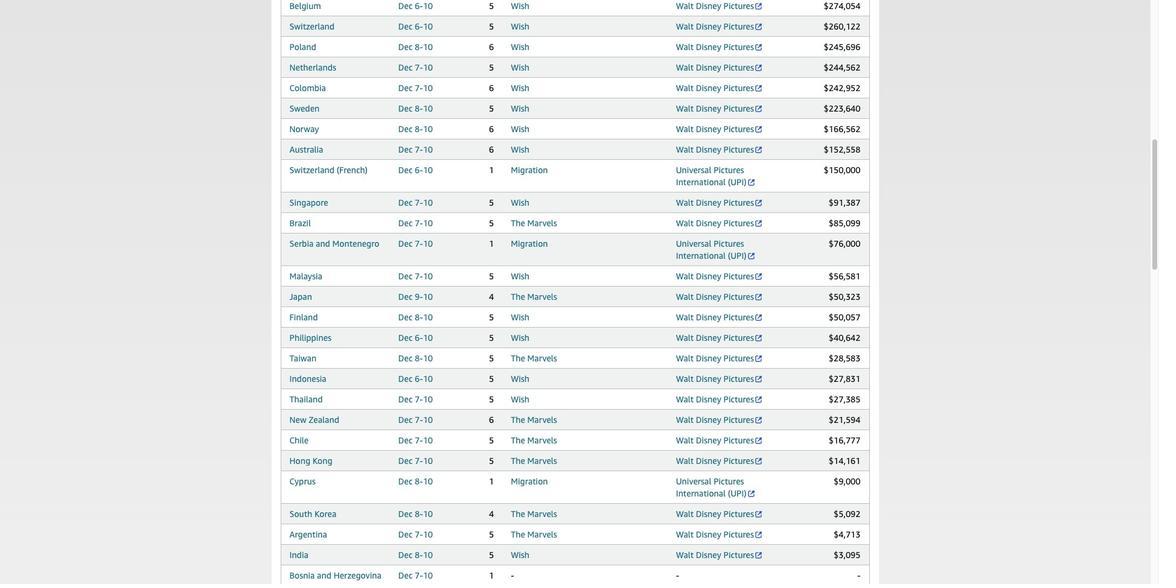 Task type: locate. For each thing, give the bounding box(es) containing it.
the marvels link
[[511, 218, 558, 228], [511, 292, 558, 302], [511, 353, 558, 364], [511, 415, 558, 425], [511, 436, 558, 446], [511, 456, 558, 466], [511, 509, 558, 520], [511, 530, 558, 540]]

dec 6-10 link
[[399, 1, 433, 11], [399, 21, 433, 31], [399, 165, 433, 175], [399, 333, 433, 343], [399, 374, 433, 384]]

$260,122
[[824, 21, 861, 31]]

6 10 from the top
[[423, 103, 433, 114]]

dec
[[399, 1, 413, 11], [399, 21, 413, 31], [399, 42, 413, 52], [399, 62, 413, 72], [399, 83, 413, 93], [399, 103, 413, 114], [399, 124, 413, 134], [399, 144, 413, 155], [399, 165, 413, 175], [399, 198, 413, 208], [399, 218, 413, 228], [399, 239, 413, 249], [399, 271, 413, 282], [399, 292, 413, 302], [399, 312, 413, 323], [399, 333, 413, 343], [399, 353, 413, 364], [399, 374, 413, 384], [399, 394, 413, 405], [399, 415, 413, 425], [399, 436, 413, 446], [399, 456, 413, 466], [399, 477, 413, 487], [399, 509, 413, 520], [399, 530, 413, 540], [399, 550, 413, 561], [399, 571, 413, 581]]

16 walt from the top
[[676, 374, 694, 384]]

migration
[[511, 165, 548, 175], [511, 239, 548, 249], [511, 477, 548, 487]]

switzerland for the switzerland link
[[290, 21, 335, 31]]

10 walt disney pictures link from the top
[[676, 218, 764, 228]]

wish for singapore
[[511, 198, 530, 208]]

dec 7-10 link for malaysia
[[399, 271, 433, 282]]

2 vertical spatial international
[[676, 489, 726, 499]]

8 dec 8-10 from the top
[[399, 550, 433, 561]]

0 vertical spatial 4
[[489, 292, 494, 302]]

disney for $152,558
[[696, 144, 722, 155]]

0 vertical spatial migration
[[511, 165, 548, 175]]

walt disney pictures for $16,777
[[676, 436, 755, 446]]

8- for finland
[[415, 312, 423, 323]]

walt for $21,594
[[676, 415, 694, 425]]

10 for hong kong
[[423, 456, 433, 466]]

2 the marvels link from the top
[[511, 292, 558, 302]]

1 vertical spatial universal
[[676, 239, 712, 249]]

9 7- from the top
[[415, 415, 423, 425]]

8- for sweden
[[415, 103, 423, 114]]

1 international from the top
[[676, 177, 726, 187]]

switzerland down australia at the left top of the page
[[290, 165, 335, 175]]

bosnia
[[290, 571, 315, 581]]

migration link for dec 6-10
[[511, 165, 548, 175]]

4 disney from the top
[[696, 62, 722, 72]]

1 vertical spatial migration
[[511, 239, 548, 249]]

dec for finland
[[399, 312, 413, 323]]

the marvels link for south korea
[[511, 509, 558, 520]]

13 wish from the top
[[511, 374, 530, 384]]

walt disney pictures link for $242,952
[[676, 83, 764, 93]]

7- for malaysia
[[415, 271, 423, 282]]

6
[[489, 42, 494, 52], [489, 83, 494, 93], [489, 124, 494, 134], [489, 144, 494, 155], [489, 415, 494, 425]]

disney for $50,057
[[696, 312, 722, 323]]

the marvels for chile
[[511, 436, 558, 446]]

dec for new zealand
[[399, 415, 413, 425]]

dec 6-10
[[399, 1, 433, 11], [399, 21, 433, 31], [399, 165, 433, 175], [399, 333, 433, 343], [399, 374, 433, 384]]

13 7- from the top
[[415, 571, 423, 581]]

finland link
[[290, 312, 318, 323]]

6 dec 7-10 link from the top
[[399, 239, 433, 249]]

2 (upi) from the top
[[728, 251, 747, 261]]

8- for taiwan
[[415, 353, 423, 364]]

dec for argentina
[[399, 530, 413, 540]]

18 disney from the top
[[696, 415, 722, 425]]

argentina link
[[290, 530, 327, 540]]

18 walt disney pictures from the top
[[676, 415, 755, 425]]

and right the serbia
[[316, 239, 330, 249]]

24 dec from the top
[[399, 509, 413, 520]]

0 horizontal spatial -
[[511, 571, 515, 581]]

malaysia
[[290, 271, 323, 282]]

10 for malaysia
[[423, 271, 433, 282]]

7- for australia
[[415, 144, 423, 155]]

dec 9-10
[[399, 292, 433, 302]]

walt disney pictures link for $40,642
[[676, 333, 764, 343]]

7- for thailand
[[415, 394, 423, 405]]

japan
[[290, 292, 312, 302]]

walt disney pictures link for $56,581
[[676, 271, 764, 282]]

wish link
[[511, 1, 530, 11], [511, 21, 530, 31], [511, 42, 530, 52], [511, 62, 530, 72], [511, 83, 530, 93], [511, 103, 530, 114], [511, 124, 530, 134], [511, 144, 530, 155], [511, 198, 530, 208], [511, 271, 530, 282], [511, 312, 530, 323], [511, 333, 530, 343], [511, 374, 530, 384], [511, 394, 530, 405], [511, 550, 530, 561]]

dec 7-10 link for new zealand
[[399, 415, 433, 425]]

kong
[[313, 456, 333, 466]]

philippines link
[[290, 333, 332, 343]]

5 for brazil
[[489, 218, 494, 228]]

walt for $27,831
[[676, 374, 694, 384]]

10 dec from the top
[[399, 198, 413, 208]]

23 walt disney pictures link from the top
[[676, 550, 764, 561]]

universal
[[676, 165, 712, 175], [676, 239, 712, 249], [676, 477, 712, 487]]

3 disney from the top
[[696, 42, 722, 52]]

12 7- from the top
[[415, 530, 423, 540]]

wish for malaysia
[[511, 271, 530, 282]]

7- for bosnia and herzegovina
[[415, 571, 423, 581]]

19 dec from the top
[[399, 394, 413, 405]]

(upi)
[[728, 177, 747, 187], [728, 251, 747, 261], [728, 489, 747, 499]]

pictures for $16,777
[[724, 436, 755, 446]]

21 walt disney pictures link from the top
[[676, 509, 764, 520]]

walt disney pictures for $56,581
[[676, 271, 755, 282]]

serbia and montenegro
[[290, 239, 380, 249]]

walt disney pictures for $27,385
[[676, 394, 755, 405]]

dec 7-10
[[399, 62, 433, 72], [399, 83, 433, 93], [399, 144, 433, 155], [399, 198, 433, 208], [399, 218, 433, 228], [399, 239, 433, 249], [399, 271, 433, 282], [399, 394, 433, 405], [399, 415, 433, 425], [399, 436, 433, 446], [399, 456, 433, 466], [399, 530, 433, 540], [399, 571, 433, 581]]

wish link for singapore
[[511, 198, 530, 208]]

8 10 from the top
[[423, 144, 433, 155]]

serbia
[[290, 239, 314, 249]]

1 vertical spatial 4
[[489, 509, 494, 520]]

9-
[[415, 292, 423, 302]]

14 wish from the top
[[511, 394, 530, 405]]

pictures
[[724, 1, 755, 11], [724, 21, 755, 31], [724, 42, 755, 52], [724, 62, 755, 72], [724, 83, 755, 93], [724, 103, 755, 114], [724, 124, 755, 134], [724, 144, 755, 155], [714, 165, 745, 175], [724, 198, 755, 208], [724, 218, 755, 228], [714, 239, 745, 249], [724, 271, 755, 282], [724, 292, 755, 302], [724, 312, 755, 323], [724, 333, 755, 343], [724, 353, 755, 364], [724, 374, 755, 384], [724, 394, 755, 405], [724, 415, 755, 425], [724, 436, 755, 446], [724, 456, 755, 466], [714, 477, 745, 487], [724, 509, 755, 520], [724, 530, 755, 540], [724, 550, 755, 561]]

walt for $14,161
[[676, 456, 694, 466]]

4 10 from the top
[[423, 62, 433, 72]]

pictures for $152,558
[[724, 144, 755, 155]]

switzerland (french)
[[290, 165, 368, 175]]

thailand
[[290, 394, 323, 405]]

colombia
[[290, 83, 326, 93]]

walt disney pictures link for $16,777
[[676, 436, 764, 446]]

norway
[[290, 124, 319, 134]]

dec 7-10 for argentina
[[399, 530, 433, 540]]

6 for australia
[[489, 144, 494, 155]]

0 vertical spatial universal
[[676, 165, 712, 175]]

8 wish from the top
[[511, 144, 530, 155]]

1 10 from the top
[[423, 1, 433, 11]]

disney
[[696, 1, 722, 11], [696, 21, 722, 31], [696, 42, 722, 52], [696, 62, 722, 72], [696, 83, 722, 93], [696, 103, 722, 114], [696, 124, 722, 134], [696, 144, 722, 155], [696, 198, 722, 208], [696, 218, 722, 228], [696, 271, 722, 282], [696, 292, 722, 302], [696, 312, 722, 323], [696, 333, 722, 343], [696, 353, 722, 364], [696, 374, 722, 384], [696, 394, 722, 405], [696, 415, 722, 425], [696, 436, 722, 446], [696, 456, 722, 466], [696, 509, 722, 520], [696, 530, 722, 540], [696, 550, 722, 561]]

2 vertical spatial (upi)
[[728, 489, 747, 499]]

1 vertical spatial switzerland
[[290, 165, 335, 175]]

dec 8-10 link for sweden
[[399, 103, 433, 114]]

11 walt disney pictures from the top
[[676, 271, 755, 282]]

8 disney from the top
[[696, 144, 722, 155]]

11 dec 7-10 from the top
[[399, 456, 433, 466]]

3 dec 7-10 link from the top
[[399, 144, 433, 155]]

0 vertical spatial (upi)
[[728, 177, 747, 187]]

dec 6-10 link for indonesia
[[399, 374, 433, 384]]

6 7- from the top
[[415, 239, 423, 249]]

1 vertical spatial international
[[676, 251, 726, 261]]

7 dec 7-10 from the top
[[399, 271, 433, 282]]

2 walt from the top
[[676, 21, 694, 31]]

dec 7-10 link
[[399, 62, 433, 72], [399, 83, 433, 93], [399, 144, 433, 155], [399, 198, 433, 208], [399, 218, 433, 228], [399, 239, 433, 249], [399, 271, 433, 282], [399, 394, 433, 405], [399, 415, 433, 425], [399, 436, 433, 446], [399, 456, 433, 466], [399, 530, 433, 540], [399, 571, 433, 581]]

2 vertical spatial universal
[[676, 477, 712, 487]]

dec 6-10 link for switzerland (french)
[[399, 165, 433, 175]]

2 the marvels from the top
[[511, 292, 558, 302]]

15 wish link from the top
[[511, 550, 530, 561]]

7 5 from the top
[[489, 271, 494, 282]]

13 dec from the top
[[399, 271, 413, 282]]

6 the from the top
[[511, 456, 526, 466]]

5 dec 8-10 link from the top
[[399, 353, 433, 364]]

dec 7-10 for malaysia
[[399, 271, 433, 282]]

12 disney from the top
[[696, 292, 722, 302]]

dec 8-10 link
[[399, 42, 433, 52], [399, 103, 433, 114], [399, 124, 433, 134], [399, 312, 433, 323], [399, 353, 433, 364], [399, 477, 433, 487], [399, 509, 433, 520], [399, 550, 433, 561]]

dec for south korea
[[399, 509, 413, 520]]

14 walt from the top
[[676, 333, 694, 343]]

migration link
[[511, 165, 548, 175], [511, 239, 548, 249], [511, 477, 548, 487]]

11 7- from the top
[[415, 456, 423, 466]]

dec 7-10 link for singapore
[[399, 198, 433, 208]]

wish for finland
[[511, 312, 530, 323]]

1 vertical spatial universal pictures international (upi) link
[[676, 239, 756, 261]]

2 dec 8-10 from the top
[[399, 103, 433, 114]]

$27,385
[[829, 394, 861, 405]]

0 vertical spatial universal pictures international (upi) link
[[676, 165, 756, 187]]

17 walt from the top
[[676, 394, 694, 405]]

chile
[[290, 436, 309, 446]]

dec 8-10 for poland
[[399, 42, 433, 52]]

1 walt from the top
[[676, 1, 694, 11]]

dec for poland
[[399, 42, 413, 52]]

4 dec 8-10 link from the top
[[399, 312, 433, 323]]

$223,640
[[824, 103, 861, 114]]

8 walt disney pictures from the top
[[676, 144, 755, 155]]

5 for taiwan
[[489, 353, 494, 364]]

wish link for sweden
[[511, 103, 530, 114]]

dec 7-10 link for netherlands
[[399, 62, 433, 72]]

dec 6-10 for belgium
[[399, 1, 433, 11]]

4 for dec 8-10
[[489, 509, 494, 520]]

18 walt from the top
[[676, 415, 694, 425]]

3 the marvels link from the top
[[511, 353, 558, 364]]

sweden
[[290, 103, 320, 114]]

8 dec 7-10 link from the top
[[399, 394, 433, 405]]

the marvels link for argentina
[[511, 530, 558, 540]]

1 vertical spatial migration link
[[511, 239, 548, 249]]

16 walt disney pictures from the top
[[676, 374, 755, 384]]

marvels for brazil
[[528, 218, 558, 228]]

wish for india
[[511, 550, 530, 561]]

5 the marvels link from the top
[[511, 436, 558, 446]]

2 vertical spatial migration
[[511, 477, 548, 487]]

switzerland link
[[290, 21, 335, 31]]

serbia and montenegro link
[[290, 239, 380, 249]]

switzerland (french) link
[[290, 165, 368, 175]]

dec 8-10 for india
[[399, 550, 433, 561]]

$245,696
[[824, 42, 861, 52]]

dec for singapore
[[399, 198, 413, 208]]

argentina
[[290, 530, 327, 540]]

walt
[[676, 1, 694, 11], [676, 21, 694, 31], [676, 42, 694, 52], [676, 62, 694, 72], [676, 83, 694, 93], [676, 103, 694, 114], [676, 124, 694, 134], [676, 144, 694, 155], [676, 198, 694, 208], [676, 218, 694, 228], [676, 271, 694, 282], [676, 292, 694, 302], [676, 312, 694, 323], [676, 333, 694, 343], [676, 353, 694, 364], [676, 374, 694, 384], [676, 394, 694, 405], [676, 415, 694, 425], [676, 436, 694, 446], [676, 456, 694, 466], [676, 509, 694, 520], [676, 530, 694, 540], [676, 550, 694, 561]]

25 dec from the top
[[399, 530, 413, 540]]

7 dec 8-10 link from the top
[[399, 509, 433, 520]]

5 for chile
[[489, 436, 494, 446]]

switzerland down belgium
[[290, 21, 335, 31]]

10 dec 7-10 link from the top
[[399, 436, 433, 446]]

5 7- from the top
[[415, 218, 423, 228]]

1 vertical spatial and
[[317, 571, 332, 581]]

hong kong
[[290, 456, 333, 466]]

10 for chile
[[423, 436, 433, 446]]

1 vertical spatial universal pictures international (upi)
[[676, 239, 747, 261]]

taiwan link
[[290, 353, 317, 364]]

dec for colombia
[[399, 83, 413, 93]]

poland link
[[290, 42, 316, 52]]

10 for japan
[[423, 292, 433, 302]]

9 walt disney pictures link from the top
[[676, 198, 764, 208]]

new zealand
[[290, 415, 339, 425]]

$14,161
[[829, 456, 861, 466]]

22 walt disney pictures from the top
[[676, 530, 755, 540]]

4
[[489, 292, 494, 302], [489, 509, 494, 520]]

the marvels link for chile
[[511, 436, 558, 446]]

11 wish from the top
[[511, 312, 530, 323]]

india
[[290, 550, 309, 561]]

herzegovina
[[334, 571, 382, 581]]

0 vertical spatial international
[[676, 177, 726, 187]]

$3,095
[[834, 550, 861, 561]]

7-
[[415, 62, 423, 72], [415, 83, 423, 93], [415, 144, 423, 155], [415, 198, 423, 208], [415, 218, 423, 228], [415, 239, 423, 249], [415, 271, 423, 282], [415, 394, 423, 405], [415, 415, 423, 425], [415, 436, 423, 446], [415, 456, 423, 466], [415, 530, 423, 540], [415, 571, 423, 581]]

10 for sweden
[[423, 103, 433, 114]]

21 dec from the top
[[399, 436, 413, 446]]

27 10 from the top
[[423, 571, 433, 581]]

pictures for $50,323
[[724, 292, 755, 302]]

3 walt from the top
[[676, 42, 694, 52]]

17 walt disney pictures link from the top
[[676, 394, 764, 405]]

11 5 from the top
[[489, 374, 494, 384]]

1
[[489, 165, 494, 175], [489, 239, 494, 249], [489, 477, 494, 487], [489, 571, 494, 581]]

18 10 from the top
[[423, 374, 433, 384]]

0 vertical spatial migration link
[[511, 165, 548, 175]]

1 vertical spatial (upi)
[[728, 251, 747, 261]]

19 walt disney pictures link from the top
[[676, 436, 764, 446]]

5 6- from the top
[[415, 374, 423, 384]]

0 vertical spatial universal pictures international (upi)
[[676, 165, 747, 187]]

pictures for $223,640
[[724, 103, 755, 114]]

15 walt from the top
[[676, 353, 694, 364]]

14 dec from the top
[[399, 292, 413, 302]]

disney for $5,092
[[696, 509, 722, 520]]

3 dec 6-10 from the top
[[399, 165, 433, 175]]

and right bosnia
[[317, 571, 332, 581]]

5 for indonesia
[[489, 374, 494, 384]]

walt for $40,642
[[676, 333, 694, 343]]

walt disney pictures for $166,562
[[676, 124, 755, 134]]

5 for finland
[[489, 312, 494, 323]]

pictures for $242,952
[[724, 83, 755, 93]]

2 dec 6-10 from the top
[[399, 21, 433, 31]]

bosnia and herzegovina link
[[290, 571, 382, 581]]

pictures for $244,562
[[724, 62, 755, 72]]

international for $9,000
[[676, 489, 726, 499]]

13 walt from the top
[[676, 312, 694, 323]]

6 8- from the top
[[415, 477, 423, 487]]

2 dec 6-10 link from the top
[[399, 21, 433, 31]]

disney for $27,831
[[696, 374, 722, 384]]

and
[[316, 239, 330, 249], [317, 571, 332, 581]]

3 the marvels from the top
[[511, 353, 558, 364]]

2 horizontal spatial -
[[858, 571, 861, 581]]

2 the from the top
[[511, 292, 526, 302]]

7- for argentina
[[415, 530, 423, 540]]

1 horizontal spatial -
[[676, 571, 680, 581]]

dec 7-10 link for brazil
[[399, 218, 433, 228]]

6 walt disney pictures link from the top
[[676, 103, 764, 114]]

9 disney from the top
[[696, 198, 722, 208]]

8 7- from the top
[[415, 394, 423, 405]]

2 5 from the top
[[489, 21, 494, 31]]

3 (upi) from the top
[[728, 489, 747, 499]]

0 vertical spatial and
[[316, 239, 330, 249]]

walt disney pictures for $244,562
[[676, 62, 755, 72]]

dec 7-10 for colombia
[[399, 83, 433, 93]]

walt disney pictures link
[[676, 1, 764, 11], [676, 21, 764, 31], [676, 42, 764, 52], [676, 62, 764, 72], [676, 83, 764, 93], [676, 103, 764, 114], [676, 124, 764, 134], [676, 144, 764, 155], [676, 198, 764, 208], [676, 218, 764, 228], [676, 271, 764, 282], [676, 292, 764, 302], [676, 312, 764, 323], [676, 333, 764, 343], [676, 353, 764, 364], [676, 374, 764, 384], [676, 394, 764, 405], [676, 415, 764, 425], [676, 436, 764, 446], [676, 456, 764, 466], [676, 509, 764, 520], [676, 530, 764, 540], [676, 550, 764, 561]]

2 universal pictures international (upi) from the top
[[676, 239, 747, 261]]

walt for $223,640
[[676, 103, 694, 114]]

walt disney pictures link for $27,831
[[676, 374, 764, 384]]

dec 7-10 link for bosnia and herzegovina
[[399, 571, 433, 581]]

10 for india
[[423, 550, 433, 561]]

10
[[423, 1, 433, 11], [423, 21, 433, 31], [423, 42, 433, 52], [423, 62, 433, 72], [423, 83, 433, 93], [423, 103, 433, 114], [423, 124, 433, 134], [423, 144, 433, 155], [423, 165, 433, 175], [423, 198, 433, 208], [423, 218, 433, 228], [423, 239, 433, 249], [423, 271, 433, 282], [423, 292, 433, 302], [423, 312, 433, 323], [423, 333, 433, 343], [423, 353, 433, 364], [423, 374, 433, 384], [423, 394, 433, 405], [423, 415, 433, 425], [423, 436, 433, 446], [423, 456, 433, 466], [423, 477, 433, 487], [423, 509, 433, 520], [423, 530, 433, 540], [423, 550, 433, 561], [423, 571, 433, 581]]

2 - from the left
[[676, 571, 680, 581]]

2 7- from the top
[[415, 83, 423, 93]]

wish
[[511, 1, 530, 11], [511, 21, 530, 31], [511, 42, 530, 52], [511, 62, 530, 72], [511, 83, 530, 93], [511, 103, 530, 114], [511, 124, 530, 134], [511, 144, 530, 155], [511, 198, 530, 208], [511, 271, 530, 282], [511, 312, 530, 323], [511, 333, 530, 343], [511, 374, 530, 384], [511, 394, 530, 405], [511, 550, 530, 561]]

new zealand link
[[290, 415, 339, 425]]

dec 8-10
[[399, 42, 433, 52], [399, 103, 433, 114], [399, 124, 433, 134], [399, 312, 433, 323], [399, 353, 433, 364], [399, 477, 433, 487], [399, 509, 433, 520], [399, 550, 433, 561]]

norway link
[[290, 124, 319, 134]]

switzerland
[[290, 21, 335, 31], [290, 165, 335, 175]]

-
[[511, 571, 515, 581], [676, 571, 680, 581], [858, 571, 861, 581]]

1 walt disney pictures link from the top
[[676, 1, 764, 11]]

2 vertical spatial migration link
[[511, 477, 548, 487]]

26 10 from the top
[[423, 550, 433, 561]]

5 8- from the top
[[415, 353, 423, 364]]

20 walt from the top
[[676, 456, 694, 466]]

$50,057
[[829, 312, 861, 323]]

walt disney pictures for $3,095
[[676, 550, 755, 561]]

18 walt disney pictures link from the top
[[676, 415, 764, 425]]

10 5 from the top
[[489, 353, 494, 364]]

2 vertical spatial universal pictures international (upi) link
[[676, 477, 756, 499]]

22 dec from the top
[[399, 456, 413, 466]]

the
[[511, 218, 526, 228], [511, 292, 526, 302], [511, 353, 526, 364], [511, 415, 526, 425], [511, 436, 526, 446], [511, 456, 526, 466], [511, 509, 526, 520], [511, 530, 526, 540]]

7 walt disney pictures link from the top
[[676, 124, 764, 134]]

2 vertical spatial universal pictures international (upi)
[[676, 477, 747, 499]]

wish link for thailand
[[511, 394, 530, 405]]

8 walt from the top
[[676, 144, 694, 155]]

colombia link
[[290, 83, 326, 93]]

disney for $223,640
[[696, 103, 722, 114]]

marvels
[[528, 218, 558, 228], [528, 292, 558, 302], [528, 353, 558, 364], [528, 415, 558, 425], [528, 436, 558, 446], [528, 456, 558, 466], [528, 509, 558, 520], [528, 530, 558, 540]]

15 walt disney pictures link from the top
[[676, 353, 764, 364]]

universal pictures international (upi) link
[[676, 165, 756, 187], [676, 239, 756, 261], [676, 477, 756, 499]]

6 for new zealand
[[489, 415, 494, 425]]

8 the marvels from the top
[[511, 530, 558, 540]]

$21,594
[[829, 415, 861, 425]]

the marvels
[[511, 218, 558, 228], [511, 292, 558, 302], [511, 353, 558, 364], [511, 415, 558, 425], [511, 436, 558, 446], [511, 456, 558, 466], [511, 509, 558, 520], [511, 530, 558, 540]]

international for $150,000
[[676, 177, 726, 187]]

disney for $3,095
[[696, 550, 722, 561]]

8-
[[415, 42, 423, 52], [415, 103, 423, 114], [415, 124, 423, 134], [415, 312, 423, 323], [415, 353, 423, 364], [415, 477, 423, 487], [415, 509, 423, 520], [415, 550, 423, 561]]

2 6- from the top
[[415, 21, 423, 31]]

dec for switzerland
[[399, 21, 413, 31]]

8- for cyprus
[[415, 477, 423, 487]]

$76,000
[[829, 239, 861, 249]]

7 the from the top
[[511, 509, 526, 520]]

4 1 from the top
[[489, 571, 494, 581]]

wish for switzerland
[[511, 21, 530, 31]]

0 vertical spatial switzerland
[[290, 21, 335, 31]]

3 6- from the top
[[415, 165, 423, 175]]



Task type: describe. For each thing, give the bounding box(es) containing it.
walt for $91,387
[[676, 198, 694, 208]]

$27,831
[[829, 374, 861, 384]]

(upi) for $9,000
[[728, 489, 747, 499]]

montenegro
[[333, 239, 380, 249]]

$5,092
[[834, 509, 861, 520]]

7- for singapore
[[415, 198, 423, 208]]

7- for serbia and montenegro
[[415, 239, 423, 249]]

walt for $4,713
[[676, 530, 694, 540]]

dec 8-10 link for india
[[399, 550, 433, 561]]

zealand
[[309, 415, 339, 425]]

10 for australia
[[423, 144, 433, 155]]

poland
[[290, 42, 316, 52]]

migration link for dec 8-10
[[511, 477, 548, 487]]

dec for hong kong
[[399, 456, 413, 466]]

migration link for dec 7-10
[[511, 239, 548, 249]]

$91,387
[[829, 198, 861, 208]]

dec for malaysia
[[399, 271, 413, 282]]

3 - from the left
[[858, 571, 861, 581]]

singapore link
[[290, 198, 328, 208]]

pictures for $27,831
[[724, 374, 755, 384]]

walt disney pictures for $5,092
[[676, 509, 755, 520]]

$274,054
[[824, 1, 861, 11]]

sweden link
[[290, 103, 320, 114]]

disney for $56,581
[[696, 271, 722, 282]]

dec 7-10 link for chile
[[399, 436, 433, 446]]

and for bosnia
[[317, 571, 332, 581]]

dec 8-10 link for norway
[[399, 124, 433, 134]]

dec for australia
[[399, 144, 413, 155]]

taiwan
[[290, 353, 317, 364]]

pictures for $56,581
[[724, 271, 755, 282]]

$166,562
[[824, 124, 861, 134]]

walt for $85,099
[[676, 218, 694, 228]]

$56,581
[[829, 271, 861, 282]]

korea
[[315, 509, 337, 520]]

disney for $166,562
[[696, 124, 722, 134]]

$4,713
[[834, 530, 861, 540]]

walt for $28,583
[[676, 353, 694, 364]]

8- for south korea
[[415, 509, 423, 520]]

disney for $85,099
[[696, 218, 722, 228]]

dec 6-10 for switzerland
[[399, 21, 433, 31]]

dec 8-10 for south korea
[[399, 509, 433, 520]]

walt disney pictures for $274,054
[[676, 1, 755, 11]]

disney for $242,952
[[696, 83, 722, 93]]

$16,777
[[829, 436, 861, 446]]

thailand link
[[290, 394, 323, 405]]

wish link for poland
[[511, 42, 530, 52]]

universal for $76,000
[[676, 239, 712, 249]]

dec for japan
[[399, 292, 413, 302]]

$150,000
[[824, 165, 861, 175]]

walt disney pictures link for $245,696
[[676, 42, 764, 52]]

dec 7-10 for australia
[[399, 144, 433, 155]]

belgium
[[290, 1, 321, 11]]

malaysia link
[[290, 271, 323, 282]]

migration for dec 8-10
[[511, 477, 548, 487]]

new
[[290, 415, 307, 425]]

dec 7-10 for thailand
[[399, 394, 433, 405]]

hong
[[290, 456, 311, 466]]

the marvels for brazil
[[511, 218, 558, 228]]

disney for $4,713
[[696, 530, 722, 540]]

dec for taiwan
[[399, 353, 413, 364]]

1 - from the left
[[511, 571, 515, 581]]

$152,558
[[824, 144, 861, 155]]

(upi) for $76,000
[[728, 251, 747, 261]]

pictures for $28,583
[[724, 353, 755, 364]]

$28,583
[[829, 353, 861, 364]]

pictures for $27,385
[[724, 394, 755, 405]]

international for $76,000
[[676, 251, 726, 261]]

$50,323
[[829, 292, 861, 302]]

10 for philippines
[[423, 333, 433, 343]]

south korea
[[290, 509, 337, 520]]

dec 8-10 for finland
[[399, 312, 433, 323]]

south
[[290, 509, 312, 520]]

walt disney pictures link for $223,640
[[676, 103, 764, 114]]

(upi) for $150,000
[[728, 177, 747, 187]]

the for japan
[[511, 292, 526, 302]]

dec 9-10 link
[[399, 292, 433, 302]]

7- for new zealand
[[415, 415, 423, 425]]

finland
[[290, 312, 318, 323]]

dec 8-10 link for finland
[[399, 312, 433, 323]]

walt disney pictures link for $274,054
[[676, 1, 764, 11]]

1 for cyprus
[[489, 477, 494, 487]]

hong kong link
[[290, 456, 333, 466]]

bosnia and herzegovina
[[290, 571, 382, 581]]

10 for switzerland (french)
[[423, 165, 433, 175]]

dec 7-10 link for hong kong
[[399, 456, 433, 466]]

cyprus
[[290, 477, 316, 487]]

chile link
[[290, 436, 309, 446]]

philippines
[[290, 333, 332, 343]]

pictures for $40,642
[[724, 333, 755, 343]]

10 for taiwan
[[423, 353, 433, 364]]

netherlands
[[290, 62, 337, 72]]

disney for $91,387
[[696, 198, 722, 208]]

universal pictures international (upi) link for $76,000
[[676, 239, 756, 261]]

marvels for new zealand
[[528, 415, 558, 425]]

dec for indonesia
[[399, 374, 413, 384]]

$40,642
[[829, 333, 861, 343]]

6 for colombia
[[489, 83, 494, 93]]

walt for $245,696
[[676, 42, 694, 52]]

the for hong kong
[[511, 456, 526, 466]]

indonesia link
[[290, 374, 327, 384]]

india link
[[290, 550, 309, 561]]

wish for netherlands
[[511, 62, 530, 72]]

$244,562
[[824, 62, 861, 72]]

brazil link
[[290, 218, 311, 228]]

universal pictures international (upi) link for $150,000
[[676, 165, 756, 187]]

south korea link
[[290, 509, 337, 520]]

(french)
[[337, 165, 368, 175]]

$9,000
[[834, 477, 861, 487]]

8- for norway
[[415, 124, 423, 134]]

walt for $244,562
[[676, 62, 694, 72]]

6- for belgium
[[415, 1, 423, 11]]

brazil
[[290, 218, 311, 228]]

dec 7-10 link for colombia
[[399, 83, 433, 93]]

indonesia
[[290, 374, 327, 384]]

netherlands link
[[290, 62, 337, 72]]

walt disney pictures link for $85,099
[[676, 218, 764, 228]]

wish link for malaysia
[[511, 271, 530, 282]]

$85,099
[[829, 218, 861, 228]]

walt disney pictures link for $14,161
[[676, 456, 764, 466]]

7- for brazil
[[415, 218, 423, 228]]

walt disney pictures for $91,387
[[676, 198, 755, 208]]

the for taiwan
[[511, 353, 526, 364]]

dec for thailand
[[399, 394, 413, 405]]

singapore
[[290, 198, 328, 208]]

wish link for philippines
[[511, 333, 530, 343]]

japan link
[[290, 292, 312, 302]]

pictures for $91,387
[[724, 198, 755, 208]]

belgium link
[[290, 1, 321, 11]]

australia link
[[290, 144, 324, 155]]

walt disney pictures for $245,696
[[676, 42, 755, 52]]

walt disney pictures link for $3,095
[[676, 550, 764, 561]]

pictures for $4,713
[[724, 530, 755, 540]]

cyprus link
[[290, 477, 316, 487]]

10 for indonesia
[[423, 374, 433, 384]]

$242,952
[[824, 83, 861, 93]]

dec 7-10 for hong kong
[[399, 456, 433, 466]]

dec 8-10 for sweden
[[399, 103, 433, 114]]

6- for switzerland
[[415, 21, 423, 31]]

australia
[[290, 144, 324, 155]]

walt for $260,122
[[676, 21, 694, 31]]



Task type: vqa. For each thing, say whether or not it's contained in the screenshot.


